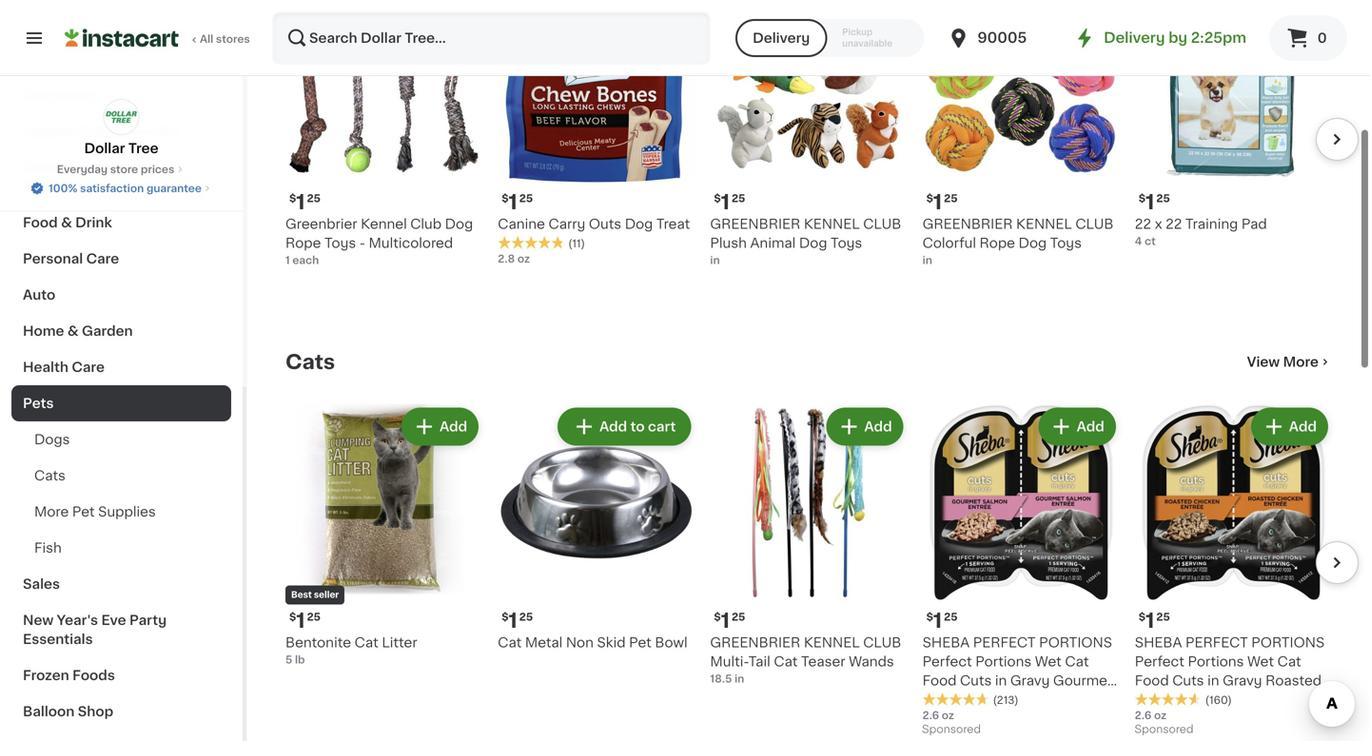 Task type: describe. For each thing, give the bounding box(es) containing it.
home improvement & hardware link
[[11, 149, 231, 205]]

& inside home improvement & hardware
[[163, 161, 174, 174]]

$ 1 25 for bentonite cat litter
[[289, 611, 321, 631]]

view
[[1247, 355, 1280, 369]]

100%
[[49, 183, 78, 194]]

food & drink
[[23, 216, 112, 229]]

4
[[1135, 236, 1142, 247]]

wet for gourmet
[[1035, 655, 1062, 669]]

add button for bentonite cat litter
[[403, 410, 477, 444]]

cat inside bentonite cat litter 5 lb
[[355, 636, 379, 650]]

home for home improvement & hardware
[[23, 161, 64, 174]]

rope for greenbrier
[[285, 237, 321, 250]]

$ for cat metal non skid pet bowl
[[502, 612, 509, 623]]

$ for greenbrier kennel club multi-tail cat teaser wands
[[714, 612, 721, 623]]

oz for sheba perfect portions perfect portions wet cat food cuts in gravy gourmet salmon entree
[[942, 711, 954, 721]]

club
[[410, 218, 442, 231]]

food for sheba perfect portions perfect portions wet cat food cuts in gravy gourmet salmon entree
[[923, 674, 957, 688]]

sales link
[[11, 566, 231, 602]]

electronics
[[23, 89, 101, 102]]

apparel & accessories link
[[11, 113, 231, 149]]

dog inside the greenbrier kennel club dog rope toys - multicolored 1 each
[[445, 218, 473, 231]]

& for drink
[[61, 216, 72, 229]]

more pet supplies link
[[11, 494, 231, 530]]

drink
[[75, 216, 112, 229]]

chicken
[[1135, 693, 1190, 707]]

(160)
[[1206, 695, 1232, 706]]

2.6 for salmon
[[923, 711, 939, 721]]

25 for greenbrier kennel club plush animal dog toys
[[732, 193, 746, 204]]

18.5
[[710, 674, 732, 684]]

delivery by 2:25pm
[[1104, 31, 1247, 45]]

$ 1 25 for 22 x 22 training pad
[[1139, 192, 1170, 212]]

everyday store prices
[[57, 164, 174, 175]]

perfect for sheba perfect portions perfect portions wet cat food cuts in gravy roasted chicken entree
[[1135, 655, 1185, 669]]

to
[[631, 420, 645, 433]]

skid
[[597, 636, 626, 650]]

home & garden link
[[11, 313, 231, 349]]

year's
[[57, 614, 98, 627]]

kennel for rope
[[1016, 218, 1072, 231]]

health care
[[23, 361, 105, 374]]

teaser
[[801, 655, 846, 669]]

fish link
[[11, 530, 231, 566]]

balloon shop link
[[11, 694, 231, 730]]

22 x 22 training pad 4 ct
[[1135, 218, 1267, 247]]

gravy for roasted
[[1223, 674, 1262, 688]]

25 for sheba perfect portions perfect portions wet cat food cuts in gravy roasted chicken entree
[[1157, 612, 1170, 623]]

in inside greenbrier kennel club plush animal dog toys in
[[710, 255, 720, 266]]

2.6 for chicken
[[1135, 711, 1152, 721]]

greenbrier
[[285, 218, 357, 231]]

home for home & garden
[[23, 325, 64, 338]]

$ for greenbrier kennel club colorful rope dog toys
[[927, 193, 934, 204]]

dog right outs
[[625, 218, 653, 231]]

everyday
[[57, 164, 108, 175]]

portions for chicken
[[1188, 655, 1244, 669]]

delivery for delivery
[[753, 31, 810, 45]]

1 for canine carry outs dog treat
[[509, 192, 517, 212]]

in for sheba perfect portions perfect portions wet cat food cuts in gravy roasted chicken entree
[[1208, 674, 1220, 688]]

toys for colorful
[[1050, 237, 1082, 250]]

greenbrier for plush
[[710, 218, 801, 231]]

$ 1 25 for greenbrier kennel club dog rope toys - multicolored
[[289, 192, 321, 212]]

$ 1 25 for greenbrier kennel club colorful rope dog toys
[[927, 192, 958, 212]]

colorful
[[923, 237, 976, 250]]

accessories
[[94, 125, 178, 138]]

shop
[[78, 705, 113, 719]]

pet inside item carousel region
[[629, 636, 652, 650]]

wands
[[849, 655, 894, 669]]

personal care
[[23, 252, 119, 266]]

prices
[[141, 164, 174, 175]]

add button for canine carry outs dog treat
[[616, 0, 689, 25]]

club for greenbrier kennel club colorful rope dog toys
[[1076, 218, 1114, 231]]

1 for 22 x 22 training pad
[[1146, 192, 1155, 212]]

& for accessories
[[80, 125, 91, 138]]

Search field
[[274, 13, 709, 63]]

0 horizontal spatial pet
[[72, 505, 95, 519]]

cuts for chicken
[[1173, 674, 1204, 688]]

health
[[23, 361, 68, 374]]

greenbrier kennel club colorful rope dog toys in
[[923, 218, 1114, 266]]

delivery button
[[736, 19, 827, 57]]

kennel for animal
[[804, 218, 860, 231]]

tail
[[749, 655, 771, 669]]

tree
[[128, 142, 158, 155]]

$ 1 25 for canine carry outs dog treat
[[502, 192, 533, 212]]

kennel
[[361, 218, 407, 231]]

add to cart
[[600, 420, 676, 433]]

carry
[[549, 218, 586, 231]]

ct
[[1145, 236, 1156, 247]]

club for greenbrier kennel club plush animal dog toys
[[863, 218, 902, 231]]

balloon
[[23, 705, 75, 719]]

25 for 22 x 22 training pad
[[1157, 193, 1170, 204]]

$ for bentonite cat litter
[[289, 612, 296, 623]]

store
[[110, 164, 138, 175]]

1 for sheba perfect portions perfect portions wet cat food cuts in gravy gourmet salmon entree
[[934, 611, 942, 631]]

bentonite cat litter 5 lb
[[285, 636, 417, 665]]

sales
[[23, 578, 60, 591]]

cat left 'metal'
[[498, 636, 522, 650]]

seller
[[314, 591, 339, 600]]

x
[[1155, 218, 1163, 231]]

floral link
[[11, 41, 231, 77]]

0 horizontal spatial cats link
[[11, 458, 231, 494]]

satisfaction
[[80, 183, 144, 194]]

delivery for delivery by 2:25pm
[[1104, 31, 1165, 45]]

0 horizontal spatial cats
[[34, 469, 66, 482]]

1 for greenbrier kennel club dog rope toys - multicolored
[[296, 192, 305, 212]]

2.6 oz for sheba perfect portions perfect portions wet cat food cuts in gravy gourmet salmon entree
[[923, 711, 954, 721]]

guarantee
[[147, 183, 202, 194]]

food for sheba perfect portions perfect portions wet cat food cuts in gravy roasted chicken entree
[[1135, 674, 1169, 688]]

perfect for gourmet
[[973, 636, 1036, 650]]

apparel & accessories
[[23, 125, 178, 138]]

new year's eve party essentials
[[23, 614, 167, 646]]

gravy for gourmet
[[1011, 674, 1050, 688]]

rope for greenbrier
[[980, 237, 1015, 250]]

care for health care
[[72, 361, 105, 374]]

oz for sheba perfect portions perfect portions wet cat food cuts in gravy roasted chicken entree
[[1154, 711, 1167, 721]]

entree for chicken
[[1193, 693, 1237, 707]]

more pet supplies
[[34, 505, 156, 519]]

add to cart button
[[560, 410, 689, 444]]

2:25pm
[[1191, 31, 1247, 45]]

fish
[[34, 541, 62, 555]]

1 horizontal spatial cats
[[285, 352, 335, 372]]

stores
[[216, 34, 250, 44]]

greenbrier for colorful
[[923, 218, 1013, 231]]

(213)
[[993, 695, 1019, 706]]

lb
[[295, 655, 305, 665]]

training
[[1186, 218, 1238, 231]]

100% satisfaction guarantee
[[49, 183, 202, 194]]

25 for greenbrier kennel club multi-tail cat teaser wands
[[732, 612, 746, 623]]

2.6 oz for sheba perfect portions perfect portions wet cat food cuts in gravy roasted chicken entree
[[1135, 711, 1167, 721]]

bowl
[[655, 636, 688, 650]]

animal
[[750, 237, 796, 250]]

instacart logo image
[[65, 27, 179, 49]]

apparel
[[23, 125, 76, 138]]

greenbrier kennel club plush animal dog toys in
[[710, 218, 902, 266]]

2 22 from the left
[[1166, 218, 1182, 231]]

$ for greenbrier kennel club dog rope toys - multicolored
[[289, 193, 296, 204]]

dogs
[[34, 433, 70, 446]]

greenbrier kennel club dog rope toys - multicolored 1 each
[[285, 218, 473, 266]]

1 for sheba perfect portions perfect portions wet cat food cuts in gravy roasted chicken entree
[[1146, 611, 1155, 631]]

2 item carousel region from the top
[[259, 396, 1359, 741]]



Task type: vqa. For each thing, say whether or not it's contained in the screenshot.
operating
no



Task type: locate. For each thing, give the bounding box(es) containing it.
1 vertical spatial cats link
[[11, 458, 231, 494]]

sheba
[[923, 636, 970, 650], [1135, 636, 1182, 650]]

1 horizontal spatial delivery
[[1104, 31, 1165, 45]]

$ for greenbrier kennel club plush animal dog toys
[[714, 193, 721, 204]]

0 vertical spatial pet
[[72, 505, 95, 519]]

0 horizontal spatial more
[[34, 505, 69, 519]]

sheba for sheba perfect portions perfect portions wet cat food cuts in gravy gourmet salmon entree
[[923, 636, 970, 650]]

$ 1 25 for greenbrier kennel club plush animal dog toys
[[714, 192, 746, 212]]

toys
[[325, 237, 356, 250], [831, 237, 862, 250], [1050, 237, 1082, 250]]

balloon shop
[[23, 705, 113, 719]]

$ for canine carry outs dog treat
[[502, 193, 509, 204]]

1 horizontal spatial 22
[[1166, 218, 1182, 231]]

1 vertical spatial home
[[23, 325, 64, 338]]

non
[[566, 636, 594, 650]]

$ 1 25 for sheba perfect portions perfect portions wet cat food cuts in gravy gourmet salmon entree
[[927, 611, 958, 631]]

sheba for sheba perfect portions perfect portions wet cat food cuts in gravy roasted chicken entree
[[1135, 636, 1182, 650]]

auto
[[23, 288, 55, 302]]

$ 1 25 for greenbrier kennel club multi-tail cat teaser wands
[[714, 611, 746, 631]]

2.6 oz down salmon at the bottom of page
[[923, 711, 954, 721]]

2 portions from the left
[[1188, 655, 1244, 669]]

1 horizontal spatial oz
[[942, 711, 954, 721]]

pet right skid
[[629, 636, 652, 650]]

wet inside sheba perfect portions perfect portions wet cat food cuts in gravy roasted chicken entree
[[1248, 655, 1274, 669]]

frozen foods
[[23, 669, 115, 682]]

essentials
[[23, 633, 93, 646]]

1 2.6 oz from the left
[[923, 711, 954, 721]]

entree inside sheba perfect portions perfect portions wet cat food cuts in gravy roasted chicken entree
[[1193, 693, 1237, 707]]

cat up roasted
[[1278, 655, 1302, 669]]

1 horizontal spatial sponsored badge image
[[1135, 725, 1193, 736]]

3 toys from the left
[[1050, 237, 1082, 250]]

product group
[[285, 0, 483, 268], [498, 0, 695, 267], [710, 0, 907, 268], [923, 0, 1120, 268], [1135, 0, 1332, 249], [285, 404, 483, 668], [498, 404, 695, 653], [710, 404, 907, 687], [923, 404, 1120, 741], [1135, 404, 1332, 741]]

25 for sheba perfect portions perfect portions wet cat food cuts in gravy gourmet salmon entree
[[944, 612, 958, 623]]

portions inside sheba perfect portions perfect portions wet cat food cuts in gravy roasted chicken entree
[[1188, 655, 1244, 669]]

kennel inside greenbrier kennel club multi-tail cat teaser wands 18.5 in
[[804, 636, 860, 650]]

1 sheba from the left
[[923, 636, 970, 650]]

auto link
[[11, 277, 231, 313]]

cat metal non skid pet bowl
[[498, 636, 688, 650]]

gravy up the (160)
[[1223, 674, 1262, 688]]

dollar tree logo image
[[103, 99, 139, 135]]

1 wet from the left
[[1035, 655, 1062, 669]]

portions for sheba perfect portions perfect portions wet cat food cuts in gravy roasted chicken entree
[[1252, 636, 1325, 650]]

25 up plush
[[732, 193, 746, 204]]

dog right club in the top left of the page
[[445, 218, 473, 231]]

toys left 4
[[1050, 237, 1082, 250]]

toys for plush
[[831, 237, 862, 250]]

90005
[[978, 31, 1027, 45]]

2 wet from the left
[[1248, 655, 1274, 669]]

1 horizontal spatial food
[[923, 674, 957, 688]]

1 up plush
[[721, 192, 730, 212]]

view more link
[[1247, 353, 1332, 372]]

item carousel region
[[259, 0, 1359, 320], [259, 396, 1359, 741]]

1 horizontal spatial gravy
[[1223, 674, 1262, 688]]

pets link
[[11, 385, 231, 422]]

cuts up salmon at the bottom of page
[[960, 674, 992, 688]]

portions up roasted
[[1252, 636, 1325, 650]]

rope
[[285, 237, 321, 250], [980, 237, 1015, 250]]

all stores
[[200, 34, 250, 44]]

1 entree from the left
[[976, 693, 1020, 707]]

wet up gourmet
[[1035, 655, 1062, 669]]

0 vertical spatial cats link
[[285, 351, 335, 374]]

22 left x
[[1135, 218, 1152, 231]]

roasted
[[1266, 674, 1322, 688]]

by
[[1169, 31, 1188, 45]]

oz down salmon at the bottom of page
[[942, 711, 954, 721]]

$ 1 25 up greenbrier
[[289, 192, 321, 212]]

2 cuts from the left
[[1173, 674, 1204, 688]]

canine carry outs dog treat
[[498, 218, 690, 231]]

perfect up (213)
[[973, 636, 1036, 650]]

care for personal care
[[86, 252, 119, 266]]

canine
[[498, 218, 545, 231]]

toys inside greenbrier kennel club plush animal dog toys in
[[831, 237, 862, 250]]

1 horizontal spatial portions
[[1252, 636, 1325, 650]]

0 horizontal spatial 2.6 oz
[[923, 711, 954, 721]]

gravy
[[1011, 674, 1050, 688], [1223, 674, 1262, 688]]

$ down best
[[289, 612, 296, 623]]

1 cuts from the left
[[960, 674, 992, 688]]

25 for canine carry outs dog treat
[[519, 193, 533, 204]]

$ up the chicken
[[1139, 612, 1146, 623]]

0 horizontal spatial toys
[[325, 237, 356, 250]]

1 horizontal spatial rope
[[980, 237, 1015, 250]]

1 home from the top
[[23, 161, 64, 174]]

club inside greenbrier kennel club multi-tail cat teaser wands 18.5 in
[[863, 636, 902, 650]]

food inside sheba perfect portions perfect portions wet cat food cuts in gravy gourmet salmon entree
[[923, 674, 957, 688]]

entree inside sheba perfect portions perfect portions wet cat food cuts in gravy gourmet salmon entree
[[976, 693, 1020, 707]]

25 up x
[[1157, 193, 1170, 204]]

new
[[23, 614, 54, 627]]

0 horizontal spatial cuts
[[960, 674, 992, 688]]

perfect inside sheba perfect portions perfect portions wet cat food cuts in gravy roasted chicken entree
[[1135, 655, 1185, 669]]

pad
[[1242, 218, 1267, 231]]

1 horizontal spatial 2.6 oz
[[1135, 711, 1167, 721]]

2 horizontal spatial toys
[[1050, 237, 1082, 250]]

1 portions from the left
[[1039, 636, 1113, 650]]

2 entree from the left
[[1193, 693, 1237, 707]]

$ up greenbrier
[[289, 193, 296, 204]]

rope inside greenbrier kennel club colorful rope dog toys in
[[980, 237, 1015, 250]]

$ 1 25 up the chicken
[[1139, 611, 1170, 631]]

perfect up the (160)
[[1186, 636, 1248, 650]]

1 vertical spatial more
[[34, 505, 69, 519]]

0 vertical spatial home
[[23, 161, 64, 174]]

in down plush
[[710, 255, 720, 266]]

25 up multi-
[[732, 612, 746, 623]]

portions inside sheba perfect portions perfect portions wet cat food cuts in gravy gourmet salmon entree
[[976, 655, 1032, 669]]

pet
[[72, 505, 95, 519], [629, 636, 652, 650]]

rope inside the greenbrier kennel club dog rope toys - multicolored 1 each
[[285, 237, 321, 250]]

in inside greenbrier kennel club colorful rope dog toys in
[[923, 255, 932, 266]]

1 horizontal spatial wet
[[1248, 655, 1274, 669]]

2 portions from the left
[[1252, 636, 1325, 650]]

1 vertical spatial care
[[72, 361, 105, 374]]

25 for bentonite cat litter
[[307, 612, 321, 623]]

perfect inside sheba perfect portions perfect portions wet cat food cuts in gravy gourmet salmon entree
[[923, 655, 972, 669]]

sheba up the chicken
[[1135, 636, 1182, 650]]

in
[[710, 255, 720, 266], [923, 255, 932, 266], [735, 674, 745, 684], [995, 674, 1007, 688], [1208, 674, 1220, 688]]

0 horizontal spatial portions
[[976, 655, 1032, 669]]

★★★★★
[[498, 236, 565, 249], [498, 236, 565, 249], [923, 693, 989, 706], [923, 693, 989, 706], [1135, 693, 1202, 706], [1135, 693, 1202, 706]]

sheba perfect portions perfect portions wet cat food cuts in gravy gourmet salmon entree
[[923, 636, 1113, 707]]

2.6 down the chicken
[[1135, 711, 1152, 721]]

greenbrier up the colorful
[[923, 218, 1013, 231]]

wet inside sheba perfect portions perfect portions wet cat food cuts in gravy gourmet salmon entree
[[1035, 655, 1062, 669]]

1 up salmon at the bottom of page
[[934, 611, 942, 631]]

0 horizontal spatial 2.6
[[923, 711, 939, 721]]

toys inside the greenbrier kennel club dog rope toys - multicolored 1 each
[[325, 237, 356, 250]]

1 toys from the left
[[325, 237, 356, 250]]

greenbrier inside greenbrier kennel club multi-tail cat teaser wands 18.5 in
[[710, 636, 801, 650]]

eve
[[101, 614, 126, 627]]

oz
[[518, 254, 530, 264], [942, 711, 954, 721], [1154, 711, 1167, 721]]

care down drink
[[86, 252, 119, 266]]

$
[[289, 193, 296, 204], [714, 193, 721, 204], [502, 193, 509, 204], [927, 193, 934, 204], [1139, 193, 1146, 204], [289, 612, 296, 623], [714, 612, 721, 623], [502, 612, 509, 623], [927, 612, 934, 623], [1139, 612, 1146, 623]]

-
[[360, 237, 365, 250]]

in right 18.5
[[735, 674, 745, 684]]

service type group
[[736, 19, 924, 57]]

best seller
[[291, 591, 339, 600]]

$ 1 25 up x
[[1139, 192, 1170, 212]]

add button for 22 x 22 training pad
[[1253, 0, 1327, 25]]

1 inside the greenbrier kennel club dog rope toys - multicolored 1 each
[[285, 255, 290, 266]]

$ 1 25 up the colorful
[[927, 192, 958, 212]]

2 horizontal spatial oz
[[1154, 711, 1167, 721]]

1 horizontal spatial portions
[[1188, 655, 1244, 669]]

greenbrier for multi-
[[710, 636, 801, 650]]

perfect for roasted
[[1186, 636, 1248, 650]]

rope up each
[[285, 237, 321, 250]]

greenbrier up animal
[[710, 218, 801, 231]]

foods
[[72, 669, 115, 682]]

0 vertical spatial care
[[86, 252, 119, 266]]

sheba inside sheba perfect portions perfect portions wet cat food cuts in gravy gourmet salmon entree
[[923, 636, 970, 650]]

in inside sheba perfect portions perfect portions wet cat food cuts in gravy gourmet salmon entree
[[995, 674, 1007, 688]]

sheba inside sheba perfect portions perfect portions wet cat food cuts in gravy roasted chicken entree
[[1135, 636, 1182, 650]]

1 portions from the left
[[976, 655, 1032, 669]]

toys inside greenbrier kennel club colorful rope dog toys in
[[1050, 237, 1082, 250]]

each
[[293, 255, 319, 266]]

oz for canine carry outs dog treat
[[518, 254, 530, 264]]

2 gravy from the left
[[1223, 674, 1262, 688]]

1 horizontal spatial cuts
[[1173, 674, 1204, 688]]

25 up the colorful
[[944, 193, 958, 204]]

rope right the colorful
[[980, 237, 1015, 250]]

1 vertical spatial pet
[[629, 636, 652, 650]]

dog inside greenbrier kennel club plush animal dog toys in
[[799, 237, 827, 250]]

2 sponsored badge image from the left
[[1135, 725, 1193, 736]]

wet up roasted
[[1248, 655, 1274, 669]]

oz down the chicken
[[1154, 711, 1167, 721]]

25 up 'metal'
[[519, 612, 533, 623]]

$ 1 25 for sheba perfect portions perfect portions wet cat food cuts in gravy roasted chicken entree
[[1139, 611, 1170, 631]]

entree right the chicken
[[1193, 693, 1237, 707]]

kennel inside greenbrier kennel club colorful rope dog toys in
[[1016, 218, 1072, 231]]

1 horizontal spatial perfect
[[1186, 636, 1248, 650]]

0 horizontal spatial rope
[[285, 237, 321, 250]]

in for sheba perfect portions perfect portions wet cat food cuts in gravy gourmet salmon entree
[[995, 674, 1007, 688]]

portions up the (160)
[[1188, 655, 1244, 669]]

0 horizontal spatial 22
[[1135, 218, 1152, 231]]

pets
[[23, 397, 54, 410]]

2 perfect from the left
[[1186, 636, 1248, 650]]

1 horizontal spatial toys
[[831, 237, 862, 250]]

cuts for salmon
[[960, 674, 992, 688]]

dogs link
[[11, 422, 231, 458]]

food inside sheba perfect portions perfect portions wet cat food cuts in gravy roasted chicken entree
[[1135, 674, 1169, 688]]

1 for bentonite cat litter
[[296, 611, 305, 631]]

entree right salmon at the bottom of page
[[976, 693, 1020, 707]]

in inside greenbrier kennel club multi-tail cat teaser wands 18.5 in
[[735, 674, 745, 684]]

90005 button
[[947, 11, 1061, 65]]

add
[[440, 1, 467, 15], [652, 1, 680, 15], [1289, 1, 1317, 15], [440, 420, 467, 433], [600, 420, 627, 433], [864, 420, 892, 433], [1077, 420, 1105, 433], [1289, 420, 1317, 433]]

more up fish
[[34, 505, 69, 519]]

cat right tail
[[774, 655, 798, 669]]

2.6 down salmon at the bottom of page
[[923, 711, 939, 721]]

frozen
[[23, 669, 69, 682]]

$ 1 25 up salmon at the bottom of page
[[927, 611, 958, 631]]

$ up cat metal non skid pet bowl
[[502, 612, 509, 623]]

more
[[1283, 355, 1319, 369], [34, 505, 69, 519]]

cat inside greenbrier kennel club multi-tail cat teaser wands 18.5 in
[[774, 655, 798, 669]]

sheba up salmon at the bottom of page
[[923, 636, 970, 650]]

$ 1 25 up multi-
[[714, 611, 746, 631]]

supplies
[[98, 505, 156, 519]]

None search field
[[272, 11, 711, 65]]

entree for salmon
[[976, 693, 1020, 707]]

food up the personal
[[23, 216, 58, 229]]

frozen foods link
[[11, 658, 231, 694]]

5
[[285, 655, 292, 665]]

delivery inside button
[[753, 31, 810, 45]]

0 horizontal spatial perfect
[[923, 655, 972, 669]]

sponsored badge image for chicken
[[1135, 725, 1193, 736]]

home up "health"
[[23, 325, 64, 338]]

dog inside greenbrier kennel club colorful rope dog toys in
[[1019, 237, 1047, 250]]

0 horizontal spatial perfect
[[973, 636, 1036, 650]]

1 item carousel region from the top
[[259, 0, 1359, 320]]

2 toys from the left
[[831, 237, 862, 250]]

toys right animal
[[831, 237, 862, 250]]

1 horizontal spatial more
[[1283, 355, 1319, 369]]

$ up 4
[[1139, 193, 1146, 204]]

$ for sheba perfect portions perfect portions wet cat food cuts in gravy gourmet salmon entree
[[927, 612, 934, 623]]

add button for greenbrier kennel club multi-tail cat teaser wands
[[828, 410, 902, 444]]

25 up the chicken
[[1157, 612, 1170, 623]]

2 home from the top
[[23, 325, 64, 338]]

portions inside sheba perfect portions perfect portions wet cat food cuts in gravy gourmet salmon entree
[[1039, 636, 1113, 650]]

1 horizontal spatial sheba
[[1135, 636, 1182, 650]]

salmon
[[923, 693, 973, 707]]

0 horizontal spatial food
[[23, 216, 58, 229]]

in up the (160)
[[1208, 674, 1220, 688]]

1 gravy from the left
[[1011, 674, 1050, 688]]

1 vertical spatial cats
[[34, 469, 66, 482]]

1 up canine
[[509, 192, 517, 212]]

$ 1 25
[[289, 192, 321, 212], [714, 192, 746, 212], [502, 192, 533, 212], [927, 192, 958, 212], [1139, 192, 1170, 212], [289, 611, 321, 631], [714, 611, 746, 631], [502, 611, 533, 631], [927, 611, 958, 631], [1139, 611, 1170, 631]]

1 horizontal spatial entree
[[1193, 693, 1237, 707]]

1 2.6 from the left
[[923, 711, 939, 721]]

gravy up (213)
[[1011, 674, 1050, 688]]

1 vertical spatial item carousel region
[[259, 396, 1359, 741]]

2.6 oz down the chicken
[[1135, 711, 1167, 721]]

& up guarantee
[[163, 161, 174, 174]]

1 down best
[[296, 611, 305, 631]]

1 for greenbrier kennel club multi-tail cat teaser wands
[[721, 611, 730, 631]]

cat up gourmet
[[1065, 655, 1089, 669]]

outs
[[589, 218, 622, 231]]

sheba perfect portions perfect portions wet cat food cuts in gravy roasted chicken entree
[[1135, 636, 1325, 707]]

health care link
[[11, 349, 231, 385]]

home
[[23, 161, 64, 174], [23, 325, 64, 338]]

more right view
[[1283, 355, 1319, 369]]

gravy inside sheba perfect portions perfect portions wet cat food cuts in gravy gourmet salmon entree
[[1011, 674, 1050, 688]]

1 sponsored badge image from the left
[[923, 725, 980, 736]]

25 for cat metal non skid pet bowl
[[519, 612, 533, 623]]

$ for sheba perfect portions perfect portions wet cat food cuts in gravy roasted chicken entree
[[1139, 612, 1146, 623]]

0 vertical spatial more
[[1283, 355, 1319, 369]]

cuts
[[960, 674, 992, 688], [1173, 674, 1204, 688]]

0 horizontal spatial sheba
[[923, 636, 970, 650]]

1 22 from the left
[[1135, 218, 1152, 231]]

2.8
[[498, 254, 515, 264]]

22 right x
[[1166, 218, 1182, 231]]

home up hardware
[[23, 161, 64, 174]]

25 up salmon at the bottom of page
[[944, 612, 958, 623]]

dog right animal
[[799, 237, 827, 250]]

club inside greenbrier kennel club colorful rope dog toys in
[[1076, 218, 1114, 231]]

$ up multi-
[[714, 612, 721, 623]]

0 horizontal spatial delivery
[[753, 31, 810, 45]]

multi-
[[710, 655, 749, 669]]

party
[[129, 614, 167, 627]]

&
[[80, 125, 91, 138], [163, 161, 174, 174], [61, 216, 72, 229], [67, 325, 79, 338]]

$ 1 25 for cat metal non skid pet bowl
[[502, 611, 533, 631]]

2 2.6 from the left
[[1135, 711, 1152, 721]]

multicolored
[[369, 237, 453, 250]]

$ up plush
[[714, 193, 721, 204]]

2.8 oz
[[498, 254, 530, 264]]

0 vertical spatial cats
[[285, 352, 335, 372]]

$ 1 25 up plush
[[714, 192, 746, 212]]

1 horizontal spatial perfect
[[1135, 655, 1185, 669]]

25 for greenbrier kennel club colorful rope dog toys
[[944, 193, 958, 204]]

in down the colorful
[[923, 255, 932, 266]]

$ up canine
[[502, 193, 509, 204]]

1 up the colorful
[[934, 192, 942, 212]]

in up (213)
[[995, 674, 1007, 688]]

greenbrier inside greenbrier kennel club plush animal dog toys in
[[710, 218, 801, 231]]

portions for sheba perfect portions perfect portions wet cat food cuts in gravy gourmet salmon entree
[[1039, 636, 1113, 650]]

cat inside sheba perfect portions perfect portions wet cat food cuts in gravy gourmet salmon entree
[[1065, 655, 1089, 669]]

kennel
[[804, 218, 860, 231], [1016, 218, 1072, 231], [804, 636, 860, 650]]

bentonite
[[285, 636, 351, 650]]

1 up greenbrier
[[296, 192, 305, 212]]

dollar
[[84, 142, 125, 155]]

dollar tree
[[84, 142, 158, 155]]

$ 1 25 up bentonite
[[289, 611, 321, 631]]

2 sheba from the left
[[1135, 636, 1182, 650]]

greenbrier
[[710, 218, 801, 231], [923, 218, 1013, 231], [710, 636, 801, 650]]

1 for greenbrier kennel club colorful rope dog toys
[[934, 192, 942, 212]]

in inside sheba perfect portions perfect portions wet cat food cuts in gravy roasted chicken entree
[[1208, 674, 1220, 688]]

cuts up the chicken
[[1173, 674, 1204, 688]]

0 button
[[1270, 15, 1348, 61]]

1 horizontal spatial cats link
[[285, 351, 335, 374]]

perfect inside sheba perfect portions perfect portions wet cat food cuts in gravy roasted chicken entree
[[1186, 636, 1248, 650]]

cart
[[648, 420, 676, 433]]

cats link
[[285, 351, 335, 374], [11, 458, 231, 494]]

0 horizontal spatial gravy
[[1011, 674, 1050, 688]]

perfect
[[973, 636, 1036, 650], [1186, 636, 1248, 650]]

2 perfect from the left
[[1135, 655, 1185, 669]]

1 for cat metal non skid pet bowl
[[509, 611, 517, 631]]

wet for roasted
[[1248, 655, 1274, 669]]

& left 'garden'
[[67, 325, 79, 338]]

greenbrier kennel club multi-tail cat teaser wands 18.5 in
[[710, 636, 902, 684]]

1 for greenbrier kennel club plush animal dog toys
[[721, 192, 730, 212]]

2 2.6 oz from the left
[[1135, 711, 1167, 721]]

1 left each
[[285, 255, 290, 266]]

portions for salmon
[[976, 655, 1032, 669]]

in for greenbrier kennel club multi-tail cat teaser wands 18.5 in
[[735, 674, 745, 684]]

gravy inside sheba perfect portions perfect portions wet cat food cuts in gravy roasted chicken entree
[[1223, 674, 1262, 688]]

$ 1 25 up 'metal'
[[502, 611, 533, 631]]

care down "home & garden"
[[72, 361, 105, 374]]

cuts inside sheba perfect portions perfect portions wet cat food cuts in gravy roasted chicken entree
[[1173, 674, 1204, 688]]

greenbrier inside greenbrier kennel club colorful rope dog toys in
[[923, 218, 1013, 231]]

cat inside sheba perfect portions perfect portions wet cat food cuts in gravy roasted chicken entree
[[1278, 655, 1302, 669]]

sponsored badge image for salmon
[[923, 725, 980, 736]]

delivery by 2:25pm link
[[1074, 27, 1247, 49]]

cat left litter
[[355, 636, 379, 650]]

0 horizontal spatial sponsored badge image
[[923, 725, 980, 736]]

& for garden
[[67, 325, 79, 338]]

view more
[[1247, 355, 1319, 369]]

1 horizontal spatial pet
[[629, 636, 652, 650]]

$ up salmon at the bottom of page
[[927, 612, 934, 623]]

perfect for sheba perfect portions perfect portions wet cat food cuts in gravy gourmet salmon entree
[[923, 655, 972, 669]]

0 horizontal spatial oz
[[518, 254, 530, 264]]

perfect inside sheba perfect portions perfect portions wet cat food cuts in gravy gourmet salmon entree
[[973, 636, 1036, 650]]

1 perfect from the left
[[973, 636, 1036, 650]]

pet left supplies
[[72, 505, 95, 519]]

toys left -
[[325, 237, 356, 250]]

$ 1 25 up canine
[[502, 192, 533, 212]]

portions inside sheba perfect portions perfect portions wet cat food cuts in gravy roasted chicken entree
[[1252, 636, 1325, 650]]

1 up the chicken
[[1146, 611, 1155, 631]]

0 horizontal spatial wet
[[1035, 655, 1062, 669]]

portions up gourmet
[[1039, 636, 1113, 650]]

& up dollar
[[80, 125, 91, 138]]

all
[[200, 34, 213, 44]]

greenbrier up tail
[[710, 636, 801, 650]]

club for greenbrier kennel club multi-tail cat teaser wands
[[863, 636, 902, 650]]

0 horizontal spatial portions
[[1039, 636, 1113, 650]]

2 rope from the left
[[980, 237, 1015, 250]]

food up the chicken
[[1135, 674, 1169, 688]]

home inside home improvement & hardware
[[23, 161, 64, 174]]

100% satisfaction guarantee button
[[30, 177, 213, 196]]

sponsored badge image
[[923, 725, 980, 736], [1135, 725, 1193, 736]]

floral
[[23, 52, 61, 66]]

sponsored badge image down salmon at the bottom of page
[[923, 725, 980, 736]]

0 vertical spatial item carousel region
[[259, 0, 1359, 320]]

1 up cat metal non skid pet bowl
[[509, 611, 517, 631]]

portions up (213)
[[976, 655, 1032, 669]]

entree
[[976, 693, 1020, 707], [1193, 693, 1237, 707]]

$ for 22 x 22 training pad
[[1139, 193, 1146, 204]]

1 horizontal spatial 2.6
[[1135, 711, 1152, 721]]

kennel for tail
[[804, 636, 860, 650]]

perfect up the chicken
[[1135, 655, 1185, 669]]

add button for greenbrier kennel club dog rope toys - multicolored
[[403, 0, 477, 25]]

0 horizontal spatial entree
[[976, 693, 1020, 707]]

2 horizontal spatial food
[[1135, 674, 1169, 688]]

1 rope from the left
[[285, 237, 321, 250]]

1 up multi-
[[721, 611, 730, 631]]

1 up ct
[[1146, 192, 1155, 212]]

treat
[[657, 218, 690, 231]]

cuts inside sheba perfect portions perfect portions wet cat food cuts in gravy gourmet salmon entree
[[960, 674, 992, 688]]

metal
[[525, 636, 563, 650]]

club inside greenbrier kennel club plush animal dog toys in
[[863, 218, 902, 231]]

kennel inside greenbrier kennel club plush animal dog toys in
[[804, 218, 860, 231]]

25 for greenbrier kennel club dog rope toys - multicolored
[[307, 193, 321, 204]]

1 perfect from the left
[[923, 655, 972, 669]]

25 up greenbrier
[[307, 193, 321, 204]]

oz right 2.8
[[518, 254, 530, 264]]

sponsored badge image down the chicken
[[1135, 725, 1193, 736]]



